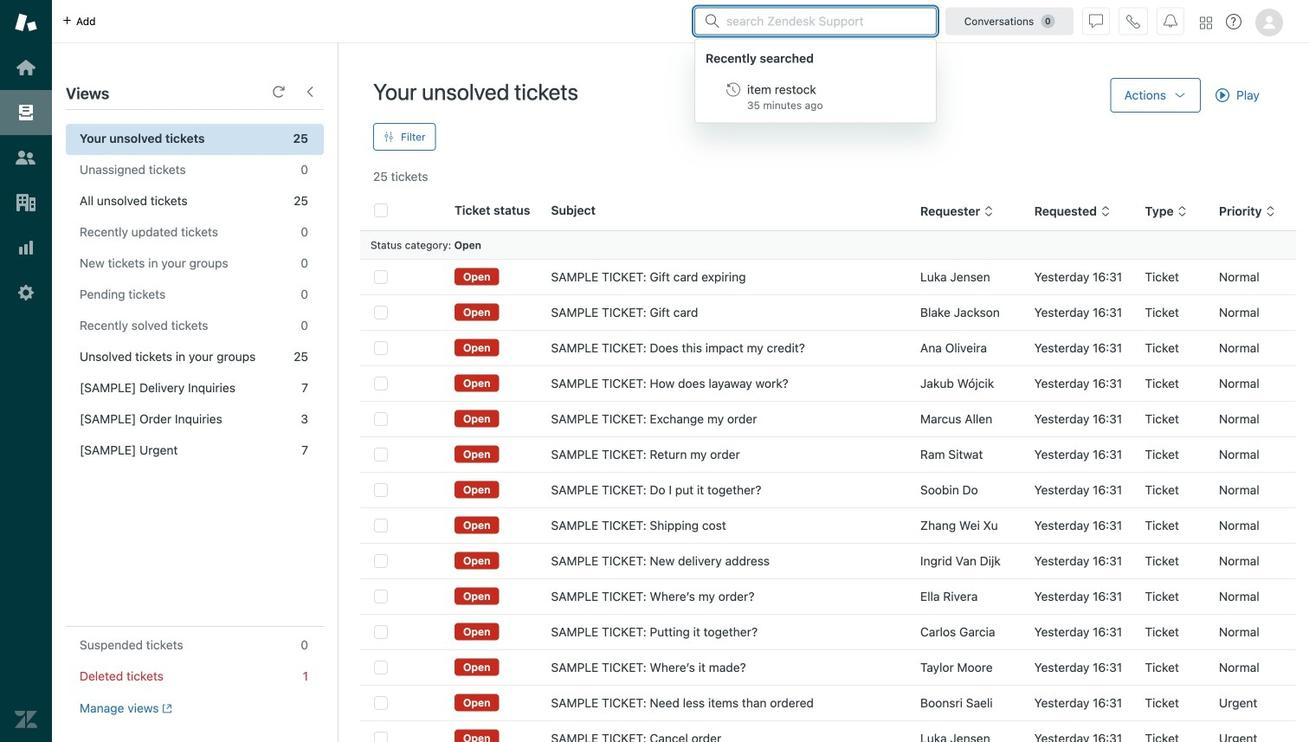 Task type: describe. For each thing, give the bounding box(es) containing it.
6 row from the top
[[360, 437, 1296, 472]]

get help image
[[1226, 14, 1242, 29]]

13 row from the top
[[360, 685, 1296, 721]]

search Zendesk Support field
[[726, 13, 926, 30]]

main element
[[0, 0, 52, 742]]

3 row from the top
[[360, 330, 1296, 366]]

reporting image
[[15, 236, 37, 259]]

zendesk products image
[[1200, 17, 1212, 29]]

opens in a new tab image
[[159, 703, 172, 714]]

4 row from the top
[[360, 366, 1296, 401]]

customers image
[[15, 146, 37, 169]]

zendesk support image
[[15, 11, 37, 34]]

1 row from the top
[[360, 259, 1296, 295]]

7 row from the top
[[360, 472, 1296, 508]]

button displays agent's chat status as invisible. image
[[1089, 14, 1103, 28]]

admin image
[[15, 281, 37, 304]]

2 row from the top
[[360, 295, 1296, 330]]

9 row from the top
[[360, 543, 1296, 579]]



Task type: vqa. For each thing, say whether or not it's contained in the screenshot.
14th row from the top
yes



Task type: locate. For each thing, give the bounding box(es) containing it.
get started image
[[15, 56, 37, 79]]

zendesk image
[[15, 708, 37, 731]]

notifications image
[[1164, 14, 1178, 28]]

organizations image
[[15, 191, 37, 214]]

12 row from the top
[[360, 650, 1296, 685]]

5 row from the top
[[360, 401, 1296, 437]]

refresh views pane image
[[272, 85, 286, 99]]

option
[[695, 74, 936, 119]]

8 row from the top
[[360, 508, 1296, 543]]

row
[[360, 259, 1296, 295], [360, 295, 1296, 330], [360, 330, 1296, 366], [360, 366, 1296, 401], [360, 401, 1296, 437], [360, 437, 1296, 472], [360, 472, 1296, 508], [360, 508, 1296, 543], [360, 543, 1296, 579], [360, 579, 1296, 614], [360, 614, 1296, 650], [360, 650, 1296, 685], [360, 685, 1296, 721], [360, 721, 1296, 742]]

views image
[[15, 101, 37, 124]]

14 row from the top
[[360, 721, 1296, 742]]

10 row from the top
[[360, 579, 1296, 614]]

35 minutes ago text field
[[747, 99, 823, 111]]

11 row from the top
[[360, 614, 1296, 650]]

hide panel views image
[[303, 85, 317, 99]]



